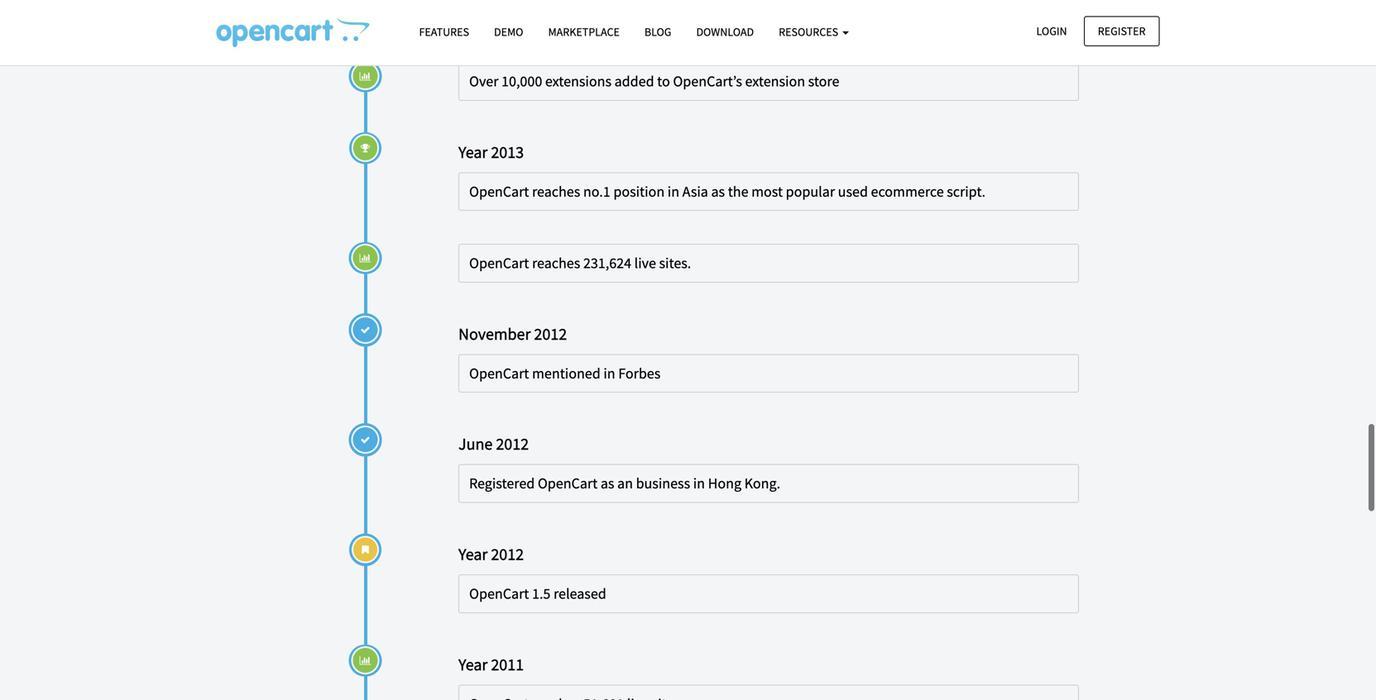 Task type: vqa. For each thing, say whether or not it's contained in the screenshot.
THE OPENCART
yes



Task type: describe. For each thing, give the bounding box(es) containing it.
reaches for 231,624
[[532, 254, 580, 273]]

an
[[617, 475, 633, 493]]

released
[[554, 585, 606, 604]]

2 horizontal spatial in
[[693, 475, 705, 493]]

year 2011
[[458, 655, 524, 675]]

marketplace link
[[536, 17, 632, 46]]

forbes
[[618, 364, 661, 383]]

opencart's
[[673, 72, 742, 91]]

1.5
[[532, 585, 551, 604]]

reaches for no.1
[[532, 182, 580, 201]]

position
[[613, 182, 665, 201]]

november
[[458, 324, 531, 345]]

live
[[634, 254, 656, 273]]

the
[[728, 182, 748, 201]]

asia
[[682, 182, 708, 201]]

june
[[458, 434, 493, 455]]

kong.
[[744, 475, 780, 493]]

opencart reaches no.1 position in asia as the most popular used ecommerce script.
[[469, 182, 986, 201]]

0 horizontal spatial as
[[601, 475, 614, 493]]

added
[[614, 72, 654, 91]]

231,624
[[583, 254, 631, 273]]

opencart - company image
[[216, 17, 369, 47]]

most
[[751, 182, 783, 201]]

login link
[[1022, 16, 1081, 46]]

over
[[469, 72, 498, 91]]

extensions
[[545, 72, 611, 91]]

opencart 1.5 released
[[469, 585, 606, 604]]

opencart reaches 231,624 live sites.
[[469, 254, 691, 273]]

extension
[[745, 72, 805, 91]]

popular
[[786, 182, 835, 201]]

2013
[[491, 142, 524, 162]]

script.
[[947, 182, 986, 201]]

2012 for year 2012
[[491, 544, 524, 565]]

0 vertical spatial as
[[711, 182, 725, 201]]

register
[[1098, 24, 1146, 38]]

june 2012
[[458, 434, 529, 455]]

year for year 2011
[[458, 655, 488, 675]]

features link
[[407, 17, 482, 46]]



Task type: locate. For each thing, give the bounding box(es) containing it.
2012 up opencart mentioned in forbes
[[534, 324, 567, 345]]

2012 up opencart 1.5 released
[[491, 544, 524, 565]]

year for year 2012
[[458, 544, 488, 565]]

resources link
[[766, 17, 861, 46]]

year 2012
[[458, 544, 524, 565]]

3 year from the top
[[458, 655, 488, 675]]

features
[[419, 24, 469, 39]]

year for year 2013
[[458, 142, 488, 162]]

opencart for november 2012
[[469, 364, 529, 383]]

2 vertical spatial year
[[458, 655, 488, 675]]

in left asia at the top of page
[[668, 182, 679, 201]]

1 vertical spatial 2012
[[496, 434, 529, 455]]

marketplace
[[548, 24, 620, 39]]

reaches left the 'no.1'
[[532, 182, 580, 201]]

blog
[[644, 24, 671, 39]]

2 vertical spatial 2012
[[491, 544, 524, 565]]

opencart mentioned in forbes
[[469, 364, 661, 383]]

as left "the"
[[711, 182, 725, 201]]

store
[[808, 72, 839, 91]]

2 year from the top
[[458, 544, 488, 565]]

opencart down year 2012
[[469, 585, 529, 604]]

1 vertical spatial in
[[603, 364, 615, 383]]

year
[[458, 142, 488, 162], [458, 544, 488, 565], [458, 655, 488, 675]]

download link
[[684, 17, 766, 46]]

ecommerce
[[871, 182, 944, 201]]

1 vertical spatial as
[[601, 475, 614, 493]]

0 vertical spatial 2012
[[534, 324, 567, 345]]

opencart for year 2012
[[469, 585, 529, 604]]

download
[[696, 24, 754, 39]]

in left 'hong'
[[693, 475, 705, 493]]

as
[[711, 182, 725, 201], [601, 475, 614, 493]]

november 2012
[[458, 324, 567, 345]]

2 vertical spatial in
[[693, 475, 705, 493]]

opencart
[[469, 182, 529, 201], [469, 254, 529, 273], [469, 364, 529, 383], [538, 475, 598, 493], [469, 585, 529, 604]]

opencart down year 2013
[[469, 182, 529, 201]]

opencart for year 2013
[[469, 182, 529, 201]]

used
[[838, 182, 868, 201]]

registered opencart as an business in hong kong.
[[469, 475, 780, 493]]

over 10,000 extensions added to opencart's extension store
[[469, 72, 839, 91]]

2 reaches from the top
[[532, 254, 580, 273]]

mentioned
[[532, 364, 600, 383]]

demo
[[494, 24, 523, 39]]

0 vertical spatial in
[[668, 182, 679, 201]]

year left the 2013
[[458, 142, 488, 162]]

in
[[668, 182, 679, 201], [603, 364, 615, 383], [693, 475, 705, 493]]

in left the forbes
[[603, 364, 615, 383]]

2012 right june
[[496, 434, 529, 455]]

opencart down the "november" at the left of page
[[469, 364, 529, 383]]

1 vertical spatial year
[[458, 544, 488, 565]]

registered
[[469, 475, 535, 493]]

to
[[657, 72, 670, 91]]

login
[[1036, 24, 1067, 38]]

opencart up the "november" at the left of page
[[469, 254, 529, 273]]

hong
[[708, 475, 741, 493]]

1 reaches from the top
[[532, 182, 580, 201]]

demo link
[[482, 17, 536, 46]]

reaches
[[532, 182, 580, 201], [532, 254, 580, 273]]

register link
[[1084, 16, 1160, 46]]

2011
[[491, 655, 524, 675]]

10,000
[[501, 72, 542, 91]]

reaches left 231,624
[[532, 254, 580, 273]]

opencart left an
[[538, 475, 598, 493]]

0 vertical spatial year
[[458, 142, 488, 162]]

0 vertical spatial reaches
[[532, 182, 580, 201]]

blog link
[[632, 17, 684, 46]]

1 year from the top
[[458, 142, 488, 162]]

2012 for november 2012
[[534, 324, 567, 345]]

as left an
[[601, 475, 614, 493]]

2012
[[534, 324, 567, 345], [496, 434, 529, 455], [491, 544, 524, 565]]

business
[[636, 475, 690, 493]]

1 vertical spatial reaches
[[532, 254, 580, 273]]

1 horizontal spatial in
[[668, 182, 679, 201]]

1 horizontal spatial as
[[711, 182, 725, 201]]

year up opencart 1.5 released
[[458, 544, 488, 565]]

2012 for june 2012
[[496, 434, 529, 455]]

year 2013
[[458, 142, 524, 162]]

0 horizontal spatial in
[[603, 364, 615, 383]]

resources
[[779, 24, 841, 39]]

sites.
[[659, 254, 691, 273]]

year left 2011
[[458, 655, 488, 675]]

no.1
[[583, 182, 610, 201]]



